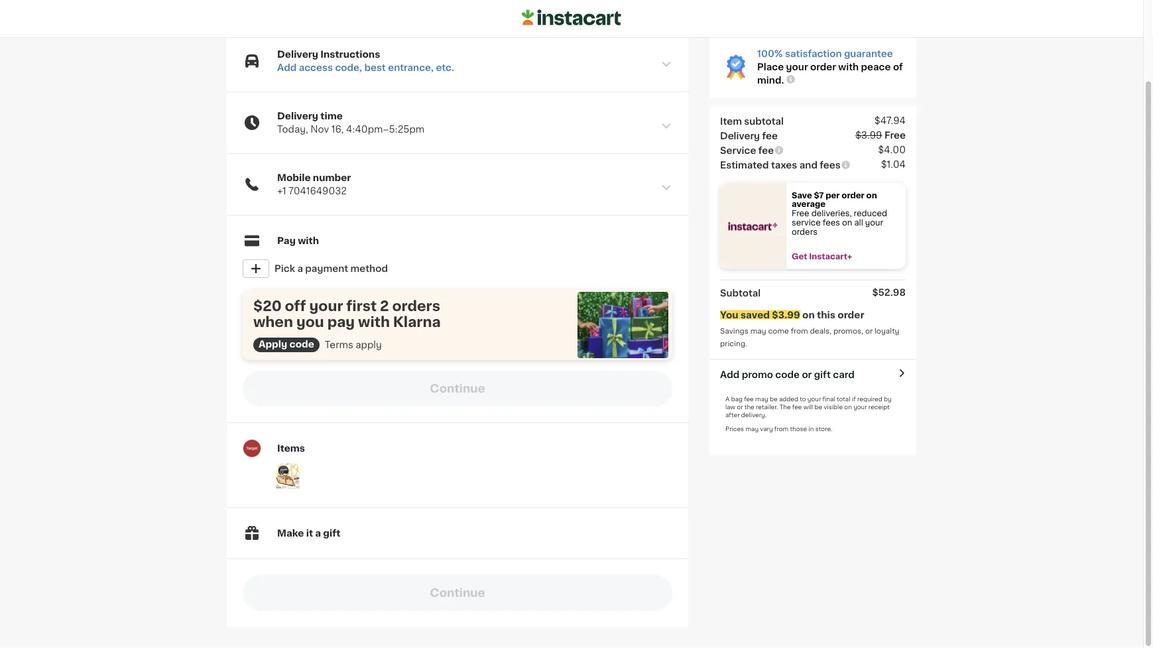 Task type: describe. For each thing, give the bounding box(es) containing it.
gift inside button
[[815, 370, 831, 379]]

make it a gift
[[277, 529, 341, 538]]

pay with
[[277, 236, 319, 246]]

100%
[[758, 49, 783, 58]]

on left this
[[803, 310, 815, 320]]

more info about 100% satisfaction guarantee image
[[786, 74, 797, 85]]

order inside "place your order with peace of mind."
[[811, 62, 837, 72]]

bag
[[732, 396, 743, 402]]

service
[[721, 146, 757, 155]]

from for deals,
[[791, 327, 809, 335]]

the
[[780, 404, 791, 410]]

delivery instructions add access code, best entrance, etc.
[[277, 50, 454, 72]]

estimated
[[721, 160, 769, 170]]

or inside a bag fee may be added to your final total if required by law or the retailer. the fee will be visible on your receipt after delivery.
[[737, 404, 744, 410]]

it
[[306, 529, 313, 538]]

mobile number +1 7041649032
[[277, 173, 351, 196]]

law
[[726, 404, 736, 410]]

may for vary
[[746, 426, 759, 432]]

deliveries,
[[812, 210, 852, 217]]

promo
[[742, 370, 774, 379]]

first
[[347, 299, 377, 313]]

service fee
[[721, 146, 774, 155]]

deals,
[[811, 327, 832, 335]]

taxes
[[772, 160, 798, 170]]

guarantee
[[845, 49, 894, 58]]

access
[[299, 63, 333, 72]]

nov
[[311, 125, 329, 134]]

$20
[[253, 299, 282, 313]]

method
[[351, 264, 388, 273]]

save
[[792, 191, 813, 199]]

free inside save $7 per order on average free deliveries, reduced service fees on all your orders
[[792, 210, 810, 217]]

delivery time image
[[661, 120, 673, 132]]

best
[[365, 63, 386, 72]]

prices may vary from those in store.
[[726, 426, 833, 432]]

or inside add promo code or gift card button
[[802, 370, 812, 379]]

those
[[791, 426, 808, 432]]

+1
[[277, 186, 286, 196]]

get instacart+ button
[[787, 252, 906, 261]]

place your order with peace of mind.
[[758, 62, 904, 85]]

by
[[885, 396, 892, 402]]

add promo code or gift card button
[[721, 368, 855, 381]]

per
[[826, 191, 840, 199]]

on inside a bag fee may be added to your final total if required by law or the retailer. the fee will be visible on your receipt after delivery.
[[845, 404, 853, 410]]

service
[[792, 219, 821, 226]]

apply code
[[259, 340, 314, 349]]

your inside $20 off your first 2 orders when you pay with klarna
[[310, 299, 343, 313]]

0 horizontal spatial $3.99
[[773, 310, 801, 320]]

1 horizontal spatial a
[[315, 529, 321, 538]]

$47.94
[[875, 116, 906, 125]]

home image
[[522, 8, 622, 28]]

receipt
[[869, 404, 890, 410]]

with inside $20 off your first 2 orders when you pay with klarna
[[358, 315, 390, 329]]

card
[[834, 370, 855, 379]]

may inside a bag fee may be added to your final total if required by law or the retailer. the fee will be visible on your receipt after delivery.
[[756, 396, 769, 402]]

100% satisfaction guarantee
[[758, 49, 894, 58]]

apply
[[259, 340, 287, 349]]

added
[[780, 396, 799, 402]]

save $7 per order on average free deliveries, reduced service fees on all your orders
[[792, 191, 890, 236]]

2 vertical spatial delivery
[[721, 131, 761, 140]]

delivery for today,
[[277, 111, 319, 121]]

average
[[792, 200, 826, 208]]

instructions
[[321, 50, 380, 59]]

fee down "subtotal"
[[763, 131, 778, 140]]

instacart+
[[810, 253, 853, 260]]

time
[[321, 111, 343, 121]]

$20 off your first 2 orders when you pay with klarna
[[253, 299, 441, 329]]

reduced
[[854, 210, 888, 217]]

your inside "place your order with peace of mind."
[[787, 62, 809, 72]]

pick a payment method button
[[243, 255, 673, 282]]

item
[[721, 116, 742, 126]]

with inside "place your order with peace of mind."
[[839, 62, 859, 72]]

number
[[313, 173, 351, 182]]

to
[[800, 396, 807, 402]]

code inside button
[[776, 370, 800, 379]]

pick
[[275, 264, 295, 273]]

add promo code or gift card
[[721, 370, 855, 379]]

a inside button
[[298, 264, 303, 273]]

2 vertical spatial order
[[838, 310, 865, 320]]

get instacart+
[[792, 253, 853, 260]]

terms
[[325, 340, 353, 350]]

your inside save $7 per order on average free deliveries, reduced service fees on all your orders
[[866, 219, 884, 226]]

$1.04
[[882, 160, 906, 169]]

pricing.
[[721, 340, 748, 347]]

you saved $3.99 on this order
[[721, 310, 865, 320]]

0 horizontal spatial with
[[298, 236, 319, 246]]

saved
[[741, 310, 770, 320]]

if
[[853, 396, 856, 402]]

estimated taxes and fees
[[721, 160, 841, 170]]

from for those
[[775, 426, 789, 432]]

or inside savings may come from deals, promos, or loyalty pricing.
[[866, 327, 873, 335]]

when
[[253, 315, 293, 329]]

item subtotal
[[721, 116, 784, 126]]

fees inside save $7 per order on average free deliveries, reduced service fees on all your orders
[[823, 219, 841, 226]]

final
[[823, 396, 836, 402]]

all
[[855, 219, 864, 226]]



Task type: locate. For each thing, give the bounding box(es) containing it.
0 horizontal spatial add
[[277, 63, 297, 72]]

$4.00
[[879, 145, 906, 154]]

from inside savings may come from deals, promos, or loyalty pricing.
[[791, 327, 809, 335]]

order right 'per'
[[842, 191, 865, 199]]

may for come
[[751, 327, 767, 335]]

pay
[[277, 236, 296, 246]]

required
[[858, 396, 883, 402]]

0 vertical spatial free
[[885, 130, 906, 140]]

may
[[751, 327, 767, 335], [756, 396, 769, 402], [746, 426, 759, 432]]

0 horizontal spatial free
[[792, 210, 810, 217]]

pick a payment method
[[275, 264, 388, 273]]

1 vertical spatial orders
[[392, 299, 441, 313]]

fee down to
[[793, 404, 803, 410]]

your up will
[[808, 396, 822, 402]]

may up retailer.
[[756, 396, 769, 402]]

a right it
[[315, 529, 321, 538]]

vary
[[761, 426, 773, 432]]

delivery inside delivery time today, nov 16, 4:40pm–5:25pm
[[277, 111, 319, 121]]

a
[[726, 396, 730, 402]]

0 vertical spatial $3.99
[[856, 130, 883, 140]]

free
[[885, 130, 906, 140], [792, 210, 810, 217]]

1 vertical spatial order
[[842, 191, 865, 199]]

0 vertical spatial delivery
[[277, 50, 319, 59]]

0 vertical spatial fees
[[820, 160, 841, 170]]

0 vertical spatial add
[[277, 63, 297, 72]]

off
[[285, 299, 306, 313]]

1 vertical spatial code
[[776, 370, 800, 379]]

with right pay at the top left
[[298, 236, 319, 246]]

1 vertical spatial fees
[[823, 219, 841, 226]]

terms apply
[[325, 340, 382, 350]]

0 vertical spatial with
[[839, 62, 859, 72]]

your
[[787, 62, 809, 72], [866, 219, 884, 226], [310, 299, 343, 313], [808, 396, 822, 402], [854, 404, 868, 410]]

1 horizontal spatial from
[[791, 327, 809, 335]]

get
[[792, 253, 808, 260]]

1 vertical spatial with
[[298, 236, 319, 246]]

your up the pay
[[310, 299, 343, 313]]

your up 'more info about 100% satisfaction guarantee' 'icon'
[[787, 62, 809, 72]]

code down you at the left
[[290, 340, 314, 349]]

2 horizontal spatial or
[[866, 327, 873, 335]]

$3.99 down "$47.94"
[[856, 130, 883, 140]]

0 vertical spatial or
[[866, 327, 873, 335]]

0 vertical spatial from
[[791, 327, 809, 335]]

items
[[277, 444, 305, 453]]

add inside delivery instructions add access code, best entrance, etc.
[[277, 63, 297, 72]]

come
[[769, 327, 790, 335]]

order
[[811, 62, 837, 72], [842, 191, 865, 199], [838, 310, 865, 320]]

1 vertical spatial from
[[775, 426, 789, 432]]

satisfaction
[[786, 49, 842, 58]]

from down you saved $3.99 on this order
[[791, 327, 809, 335]]

add up a
[[721, 370, 740, 379]]

2
[[380, 299, 389, 313]]

$52.98
[[873, 288, 906, 297]]

1 horizontal spatial with
[[358, 315, 390, 329]]

on down total in the bottom of the page
[[845, 404, 853, 410]]

0 vertical spatial gift
[[815, 370, 831, 379]]

7041649032
[[289, 186, 347, 196]]

2 horizontal spatial with
[[839, 62, 859, 72]]

delivery fee
[[721, 131, 778, 140]]

with
[[839, 62, 859, 72], [298, 236, 319, 246], [358, 315, 390, 329]]

on left all
[[843, 219, 853, 226]]

1 vertical spatial free
[[792, 210, 810, 217]]

you
[[297, 315, 324, 329]]

code up added
[[776, 370, 800, 379]]

will
[[804, 404, 814, 410]]

2 vertical spatial with
[[358, 315, 390, 329]]

or down bag
[[737, 404, 744, 410]]

may inside savings may come from deals, promos, or loyalty pricing.
[[751, 327, 767, 335]]

you
[[721, 310, 739, 320]]

0 horizontal spatial from
[[775, 426, 789, 432]]

fee up estimated taxes and fees
[[759, 146, 774, 155]]

free up the service
[[792, 210, 810, 217]]

1 horizontal spatial add
[[721, 370, 740, 379]]

and
[[800, 160, 818, 170]]

the
[[745, 404, 755, 410]]

with down '2'
[[358, 315, 390, 329]]

orders down the service
[[792, 228, 818, 236]]

0 vertical spatial code
[[290, 340, 314, 349]]

may down delivery.
[[746, 426, 759, 432]]

make
[[277, 529, 304, 538]]

code,
[[335, 63, 362, 72]]

fees down "deliveries,"
[[823, 219, 841, 226]]

or up to
[[802, 370, 812, 379]]

today,
[[277, 125, 308, 134]]

your down 'if'
[[854, 404, 868, 410]]

total
[[837, 396, 851, 402]]

mobile
[[277, 173, 311, 182]]

0 horizontal spatial orders
[[392, 299, 441, 313]]

a
[[298, 264, 303, 273], [315, 529, 321, 538]]

mobile number image
[[661, 182, 673, 194]]

of
[[894, 62, 904, 72]]

1 horizontal spatial orders
[[792, 228, 818, 236]]

delivery
[[277, 50, 319, 59], [277, 111, 319, 121], [721, 131, 761, 140]]

delivery for add
[[277, 50, 319, 59]]

loyalty
[[875, 327, 900, 335]]

promos,
[[834, 327, 864, 335]]

fee
[[763, 131, 778, 140], [759, 146, 774, 155], [745, 396, 754, 402], [793, 404, 803, 410]]

place
[[758, 62, 784, 72]]

visible
[[824, 404, 843, 410]]

0 vertical spatial orders
[[792, 228, 818, 236]]

delivery up service
[[721, 131, 761, 140]]

1 vertical spatial be
[[815, 404, 823, 410]]

2 vertical spatial or
[[737, 404, 744, 410]]

1 vertical spatial may
[[756, 396, 769, 402]]

your down reduced
[[866, 219, 884, 226]]

gift left card
[[815, 370, 831, 379]]

delivery inside delivery instructions add access code, best entrance, etc.
[[277, 50, 319, 59]]

1 vertical spatial delivery
[[277, 111, 319, 121]]

$3.99
[[856, 130, 883, 140], [773, 310, 801, 320]]

0 horizontal spatial or
[[737, 404, 744, 410]]

1 horizontal spatial code
[[776, 370, 800, 379]]

delivery up the access
[[277, 50, 319, 59]]

from
[[791, 327, 809, 335], [775, 426, 789, 432]]

add left the access
[[277, 63, 297, 72]]

0 vertical spatial be
[[770, 396, 778, 402]]

4:40pm–5:25pm
[[346, 125, 425, 134]]

1 vertical spatial $3.99
[[773, 310, 801, 320]]

0 horizontal spatial be
[[770, 396, 778, 402]]

mind.
[[758, 76, 785, 85]]

a bag fee may be added to your final total if required by law or the retailer. the fee will be visible on your receipt after delivery.
[[726, 396, 892, 418]]

from right vary
[[775, 426, 789, 432]]

orders up klarna
[[392, 299, 441, 313]]

store.
[[816, 426, 833, 432]]

be right will
[[815, 404, 823, 410]]

fees right and at the right of the page
[[820, 160, 841, 170]]

delivery up today,
[[277, 111, 319, 121]]

delivery.
[[742, 412, 767, 418]]

1 vertical spatial add
[[721, 370, 740, 379]]

delivery instructions image
[[661, 58, 673, 70]]

payment
[[305, 264, 348, 273]]

edwards® turtle pie image
[[275, 463, 301, 490]]

0 horizontal spatial gift
[[323, 529, 341, 538]]

subtotal
[[745, 116, 784, 126]]

savings may come from deals, promos, or loyalty pricing.
[[721, 327, 902, 347]]

1 vertical spatial or
[[802, 370, 812, 379]]

0 vertical spatial may
[[751, 327, 767, 335]]

klarna
[[393, 315, 441, 329]]

orders inside $20 off your first 2 orders when you pay with klarna
[[392, 299, 441, 313]]

order inside save $7 per order on average free deliveries, reduced service fees on all your orders
[[842, 191, 865, 199]]

0 vertical spatial a
[[298, 264, 303, 273]]

apply
[[356, 340, 382, 350]]

entrance,
[[388, 63, 434, 72]]

a right pick
[[298, 264, 303, 273]]

savings
[[721, 327, 749, 335]]

be up retailer.
[[770, 396, 778, 402]]

subtotal
[[721, 288, 761, 298]]

with down "guarantee"
[[839, 62, 859, 72]]

gift right it
[[323, 529, 341, 538]]

prices
[[726, 426, 745, 432]]

may down saved
[[751, 327, 767, 335]]

1 vertical spatial a
[[315, 529, 321, 538]]

on up reduced
[[867, 191, 878, 199]]

retailer.
[[756, 404, 779, 410]]

1 horizontal spatial be
[[815, 404, 823, 410]]

1 horizontal spatial or
[[802, 370, 812, 379]]

be
[[770, 396, 778, 402], [815, 404, 823, 410]]

0 horizontal spatial a
[[298, 264, 303, 273]]

1 horizontal spatial free
[[885, 130, 906, 140]]

orders inside save $7 per order on average free deliveries, reduced service fees on all your orders
[[792, 228, 818, 236]]

$3.99 up come
[[773, 310, 801, 320]]

16,
[[332, 125, 344, 134]]

0 vertical spatial order
[[811, 62, 837, 72]]

orders
[[792, 228, 818, 236], [392, 299, 441, 313]]

peace
[[862, 62, 891, 72]]

delivery time today, nov 16, 4:40pm–5:25pm
[[277, 111, 425, 134]]

pay
[[328, 315, 355, 329]]

$7
[[815, 191, 824, 199]]

1 horizontal spatial gift
[[815, 370, 831, 379]]

1 horizontal spatial $3.99
[[856, 130, 883, 140]]

$3.99 free
[[856, 130, 906, 140]]

order up promos,
[[838, 310, 865, 320]]

2 vertical spatial may
[[746, 426, 759, 432]]

order down 100% satisfaction guarantee
[[811, 62, 837, 72]]

free up $4.00
[[885, 130, 906, 140]]

or left the "loyalty"
[[866, 327, 873, 335]]

add inside add promo code or gift card button
[[721, 370, 740, 379]]

fee up the the
[[745, 396, 754, 402]]

1 vertical spatial gift
[[323, 529, 341, 538]]

0 horizontal spatial code
[[290, 340, 314, 349]]



Task type: vqa. For each thing, say whether or not it's contained in the screenshot.
$ 3 49
no



